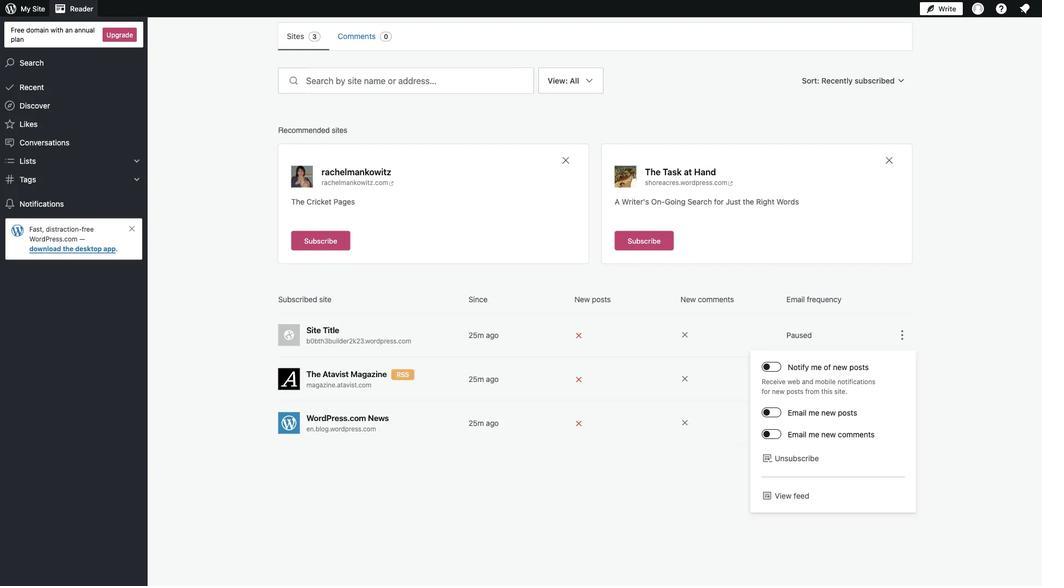Task type: locate. For each thing, give the bounding box(es) containing it.
paused cell
[[787, 330, 889, 341], [787, 374, 889, 385], [787, 418, 889, 429]]

0 vertical spatial search
[[20, 58, 44, 67]]

ago inside 'wordpress.com news' row
[[486, 419, 499, 428]]

keyboard_arrow_down image for lists
[[131, 156, 142, 167]]

0 vertical spatial cell
[[575, 329, 677, 341]]

pages
[[334, 197, 355, 206]]

the left cricket
[[291, 197, 305, 206]]

search down shoreacres.wordpress.com link
[[688, 197, 713, 206]]

email me new comments
[[788, 430, 875, 439]]

1 horizontal spatial comments
[[839, 430, 875, 439]]

3 25m from the top
[[469, 419, 484, 428]]

paused inside site title row
[[787, 331, 813, 340]]

the for the cricket pages
[[291, 197, 305, 206]]

1 horizontal spatial the
[[743, 197, 755, 206]]

0 horizontal spatial for
[[715, 197, 724, 206]]

25m ago for news
[[469, 419, 499, 428]]

1 horizontal spatial subscribe
[[628, 237, 661, 245]]

25m ago
[[469, 331, 499, 340], [469, 375, 499, 384], [469, 419, 499, 428]]

email inside column header
[[787, 295, 806, 304]]

None search field
[[278, 68, 535, 94]]

2 vertical spatial cell
[[575, 417, 677, 429]]

search
[[20, 58, 44, 67], [688, 197, 713, 206]]

annual
[[75, 26, 95, 34]]

0 vertical spatial email
[[787, 295, 806, 304]]

the left the "task"
[[646, 167, 661, 177]]

the for the task at hand
[[646, 167, 661, 177]]

2 25m from the top
[[469, 375, 484, 384]]

for inside receive web and mobile notifications for new posts from this site.
[[762, 388, 771, 396]]

0 vertical spatial comments
[[698, 295, 735, 304]]

1 25m from the top
[[469, 331, 484, 340]]

1 horizontal spatial wordpress.com
[[307, 414, 366, 423]]

1 horizontal spatial site
[[307, 326, 321, 335]]

1 paused cell from the top
[[787, 330, 889, 341]]

1 paused from the top
[[787, 331, 813, 340]]

ago inside site title row
[[486, 331, 499, 340]]

paused inside the atavist magazine row
[[787, 375, 813, 384]]

for for new
[[762, 388, 771, 396]]

2 ago from the top
[[486, 375, 499, 384]]

site left title
[[307, 326, 321, 335]]

paused cell for title
[[787, 330, 889, 341]]

1 keyboard_arrow_down image from the top
[[131, 156, 142, 167]]

subscribe down cricket
[[304, 237, 338, 245]]

new posts
[[575, 295, 611, 304]]

paused up notify
[[787, 331, 813, 340]]

all
[[570, 76, 580, 85]]

rss
[[397, 371, 409, 379]]

cell down site title row
[[575, 373, 677, 385]]

the down distraction-
[[63, 245, 74, 253]]

2 paused from the top
[[787, 375, 813, 384]]

wordpress.com up the download
[[29, 236, 78, 243]]

new inside column header
[[681, 295, 697, 304]]

upgrade
[[107, 31, 133, 38]]

25m ago for title
[[469, 331, 499, 340]]

recommended
[[278, 126, 330, 134]]

2 paused cell from the top
[[787, 374, 889, 385]]

1 horizontal spatial new
[[681, 295, 697, 304]]

3 cell from the top
[[575, 417, 677, 429]]

0 vertical spatial paused cell
[[787, 330, 889, 341]]

2 vertical spatial paused
[[787, 419, 813, 428]]

magazine
[[351, 370, 387, 379]]

email for email me new posts
[[788, 408, 807, 417]]

paused inside 'wordpress.com news' row
[[787, 419, 813, 428]]

cell down new posts "column header" on the bottom right of page
[[575, 329, 677, 341]]

news
[[368, 414, 389, 423]]

sites
[[332, 126, 348, 134]]

2 new from the left
[[681, 295, 697, 304]]

subscribe button for the task at hand
[[615, 231, 674, 251]]

1 new from the left
[[575, 295, 590, 304]]

for
[[715, 197, 724, 206], [762, 388, 771, 396]]

dismiss image
[[128, 225, 136, 233]]

free domain with an annual plan
[[11, 26, 95, 43]]

paused down notify
[[787, 375, 813, 384]]

subscribed
[[855, 76, 895, 85]]

me for new
[[812, 363, 822, 372]]

since
[[469, 295, 488, 304]]

posts down site.
[[839, 408, 858, 417]]

0 vertical spatial the
[[646, 167, 661, 177]]

subscribe down writer's
[[628, 237, 661, 245]]

1 vertical spatial comments
[[839, 430, 875, 439]]

1 cell from the top
[[575, 329, 677, 341]]

paused cell up notify me of new posts
[[787, 330, 889, 341]]

ago
[[486, 331, 499, 340], [486, 375, 499, 384], [486, 419, 499, 428]]

me left of
[[812, 363, 822, 372]]

distraction-
[[46, 226, 82, 233]]

magazine.atavist.com link
[[307, 381, 465, 390]]

0 vertical spatial 25m
[[469, 331, 484, 340]]

3 25m ago from the top
[[469, 419, 499, 428]]

en.blog.wordpress.com
[[307, 426, 376, 433]]

25m ago inside 'wordpress.com news' row
[[469, 419, 499, 428]]

search inside main content
[[688, 197, 713, 206]]

2 vertical spatial the
[[307, 370, 321, 379]]

new posts column header
[[575, 294, 677, 305]]

recent
[[20, 83, 44, 92]]

1 vertical spatial more information image
[[681, 375, 690, 384]]

search up "recent"
[[20, 58, 44, 67]]

notify me of new posts
[[788, 363, 870, 372]]

subscribed site column header
[[278, 294, 465, 305]]

posts up site title row
[[592, 295, 611, 304]]

site
[[33, 5, 45, 13], [307, 326, 321, 335]]

site title link
[[307, 325, 465, 337]]

keyboard_arrow_down image for tags
[[131, 174, 142, 185]]

reader link
[[49, 0, 98, 17]]

0 horizontal spatial subscribe
[[304, 237, 338, 245]]

2 vertical spatial ago
[[486, 419, 499, 428]]

25m ago inside site title row
[[469, 331, 499, 340]]

subscribe button down writer's
[[615, 231, 674, 251]]

the cricket pages
[[291, 197, 355, 206]]

email up unsubscribe
[[788, 430, 807, 439]]

1 more information image from the top
[[681, 331, 690, 340]]

1 vertical spatial paused cell
[[787, 374, 889, 385]]

wordpress.com news cell
[[278, 413, 465, 434]]

wordpress.com news row
[[278, 402, 913, 446]]

0 vertical spatial paused
[[787, 331, 813, 340]]

25m inside 'wordpress.com news' row
[[469, 419, 484, 428]]

paused for title
[[787, 331, 813, 340]]

1 vertical spatial keyboard_arrow_down image
[[131, 174, 142, 185]]

1 subscribe button from the left
[[291, 231, 351, 251]]

view:
[[548, 76, 568, 85]]

a
[[615, 197, 620, 206]]

0 horizontal spatial site
[[33, 5, 45, 13]]

0 horizontal spatial the
[[291, 197, 305, 206]]

menu
[[278, 23, 913, 50]]

comments
[[338, 32, 376, 41]]

2 more information image from the top
[[681, 375, 690, 384]]

new down this
[[822, 408, 837, 417]]

2 vertical spatial me
[[809, 430, 820, 439]]

2 subscribe button from the left
[[615, 231, 674, 251]]

on-
[[652, 197, 665, 206]]

0 horizontal spatial wordpress.com
[[29, 236, 78, 243]]

recent link
[[0, 78, 148, 96]]

0 vertical spatial ago
[[486, 331, 499, 340]]

3 paused from the top
[[787, 419, 813, 428]]

site right my
[[33, 5, 45, 13]]

app
[[104, 245, 116, 253]]

2 horizontal spatial the
[[646, 167, 661, 177]]

sort: recently subscribed
[[803, 76, 895, 85]]

2 vertical spatial email
[[788, 430, 807, 439]]

new
[[834, 363, 848, 372], [773, 388, 785, 396], [822, 408, 837, 417], [822, 430, 837, 439]]

going
[[665, 197, 686, 206]]

1 vertical spatial site
[[307, 326, 321, 335]]

keyboard_arrow_down image inside tags 'link'
[[131, 174, 142, 185]]

0 vertical spatial me
[[812, 363, 822, 372]]

0 vertical spatial 25m ago
[[469, 331, 499, 340]]

3 paused cell from the top
[[787, 418, 889, 429]]

1 vertical spatial paused
[[787, 375, 813, 384]]

more information image inside site title row
[[681, 331, 690, 340]]

for down receive
[[762, 388, 771, 396]]

new down receive
[[773, 388, 785, 396]]

this
[[822, 388, 833, 396]]

1 subscribe from the left
[[304, 237, 338, 245]]

1 ago from the top
[[486, 331, 499, 340]]

email frequency column header
[[787, 294, 889, 305]]

unsubscribe button
[[762, 453, 905, 464]]

table containing site title
[[278, 294, 913, 446]]

1 25m ago from the top
[[469, 331, 499, 340]]

desktop
[[75, 245, 102, 253]]

the for the atavist magazine
[[307, 370, 321, 379]]

the inside the task at hand link
[[646, 167, 661, 177]]

0 horizontal spatial the
[[63, 245, 74, 253]]

table
[[278, 294, 913, 446]]

the atavist magazine image
[[278, 369, 300, 390]]

2 25m ago from the top
[[469, 375, 499, 384]]

keyboard_arrow_down image inside lists link
[[131, 156, 142, 167]]

1 vertical spatial me
[[809, 408, 820, 417]]

for for just
[[715, 197, 724, 206]]

more information image inside the atavist magazine row
[[681, 375, 690, 384]]

more information image
[[681, 331, 690, 340], [681, 375, 690, 384], [681, 419, 690, 428]]

0 horizontal spatial subscribe button
[[291, 231, 351, 251]]

3 more information image from the top
[[681, 419, 690, 428]]

more information image inside 'wordpress.com news' row
[[681, 419, 690, 428]]

cell
[[575, 329, 677, 341], [575, 373, 677, 385], [575, 417, 677, 429]]

25m
[[469, 331, 484, 340], [469, 375, 484, 384], [469, 419, 484, 428]]

0 vertical spatial keyboard_arrow_down image
[[131, 156, 142, 167]]

email left frequency at the bottom right of the page
[[787, 295, 806, 304]]

0 vertical spatial more information image
[[681, 331, 690, 340]]

sort: recently subscribed button
[[798, 71, 913, 90]]

none search field inside main content
[[278, 68, 535, 94]]

for left just
[[715, 197, 724, 206]]

0 vertical spatial site
[[33, 5, 45, 13]]

1 vertical spatial wordpress.com
[[307, 414, 366, 423]]

ago for news
[[486, 419, 499, 428]]

manage your notifications image
[[1019, 2, 1032, 15]]

email down the from
[[788, 408, 807, 417]]

words
[[777, 197, 800, 206]]

25m inside site title row
[[469, 331, 484, 340]]

b0bth3builder2k23.wordpress.com link
[[307, 337, 465, 346]]

0 horizontal spatial search
[[20, 58, 44, 67]]

Search search field
[[306, 68, 534, 93]]

paused cell up email me new comments
[[787, 418, 889, 429]]

the left atavist
[[307, 370, 321, 379]]

the
[[743, 197, 755, 206], [63, 245, 74, 253]]

rachelmankowitz.com link
[[322, 178, 411, 188]]

email
[[787, 295, 806, 304], [788, 408, 807, 417], [788, 430, 807, 439]]

0 horizontal spatial comments
[[698, 295, 735, 304]]

subscribe for the task at hand
[[628, 237, 661, 245]]

likes link
[[0, 115, 148, 133]]

me down the from
[[809, 408, 820, 417]]

1 horizontal spatial for
[[762, 388, 771, 396]]

wordpress.com up en.blog.wordpress.com
[[307, 414, 366, 423]]

conversations
[[20, 138, 70, 147]]

1 vertical spatial search
[[688, 197, 713, 206]]

1 vertical spatial cell
[[575, 373, 677, 385]]

the inside the atavist magazine cell
[[307, 370, 321, 379]]

0 vertical spatial for
[[715, 197, 724, 206]]

paused cell for news
[[787, 418, 889, 429]]

1 vertical spatial email
[[788, 408, 807, 417]]

posts down web
[[787, 388, 804, 396]]

main content
[[261, 0, 930, 569]]

rachelmankowitz.com
[[322, 179, 388, 187]]

1 horizontal spatial the
[[307, 370, 321, 379]]

3 ago from the top
[[486, 419, 499, 428]]

2 vertical spatial more information image
[[681, 419, 690, 428]]

conversations link
[[0, 133, 148, 152]]

2 vertical spatial 25m
[[469, 419, 484, 428]]

feed
[[794, 492, 810, 501]]

my site
[[21, 5, 45, 13]]

0 vertical spatial wordpress.com
[[29, 236, 78, 243]]

1 vertical spatial the
[[63, 245, 74, 253]]

view: all
[[548, 76, 580, 85]]

2 keyboard_arrow_down image from the top
[[131, 174, 142, 185]]

1 horizontal spatial subscribe button
[[615, 231, 674, 251]]

1 vertical spatial 25m
[[469, 375, 484, 384]]

0 horizontal spatial new
[[575, 295, 590, 304]]

1 horizontal spatial search
[[688, 197, 713, 206]]

new for new posts
[[575, 295, 590, 304]]

tags
[[20, 175, 36, 184]]

1 vertical spatial the
[[291, 197, 305, 206]]

me down email me new posts
[[809, 430, 820, 439]]

new inside "column header"
[[575, 295, 590, 304]]

subscribe button down cricket
[[291, 231, 351, 251]]

the right just
[[743, 197, 755, 206]]

2 subscribe from the left
[[628, 237, 661, 245]]

keyboard_arrow_down image
[[131, 156, 142, 167], [131, 174, 142, 185]]

paused
[[787, 331, 813, 340], [787, 375, 813, 384], [787, 419, 813, 428]]

row
[[278, 294, 913, 314]]

2 vertical spatial 25m ago
[[469, 419, 499, 428]]

notifications link
[[0, 195, 148, 213]]

1 vertical spatial ago
[[486, 375, 499, 384]]

1 vertical spatial for
[[762, 388, 771, 396]]

1 vertical spatial 25m ago
[[469, 375, 499, 384]]

domain
[[26, 26, 49, 34]]

cell down the atavist magazine row
[[575, 417, 677, 429]]

my profile image
[[973, 3, 985, 15]]

search link
[[0, 54, 148, 72]]

paused cell inside site title row
[[787, 330, 889, 341]]

site inside my site link
[[33, 5, 45, 13]]

2 vertical spatial paused cell
[[787, 418, 889, 429]]

the atavist magazine cell
[[278, 369, 465, 390]]

paused cell up site.
[[787, 374, 889, 385]]

posts inside receive web and mobile notifications for new posts from this site.
[[787, 388, 804, 396]]

paused down email me new posts
[[787, 419, 813, 428]]



Task type: vqa. For each thing, say whether or not it's contained in the screenshot.
second Create
no



Task type: describe. For each thing, give the bounding box(es) containing it.
row containing subscribed site
[[278, 294, 913, 314]]

write link
[[921, 0, 964, 17]]

right
[[757, 197, 775, 206]]

mobile
[[816, 378, 836, 386]]

lists link
[[0, 152, 148, 170]]

site title cell
[[278, 325, 465, 346]]

discover
[[20, 101, 50, 110]]

wordpress.com news image
[[278, 413, 300, 434]]

the inside fast, distraction-free wordpress.com — download the desktop app .
[[63, 245, 74, 253]]

and
[[803, 378, 814, 386]]

subscribe button for rachelmankowitz
[[291, 231, 351, 251]]

new down email me new posts
[[822, 430, 837, 439]]

magazine.atavist.com
[[307, 382, 372, 389]]

task
[[663, 167, 682, 177]]

email for email frequency
[[787, 295, 806, 304]]

comments inside new comments column header
[[698, 295, 735, 304]]

new inside receive web and mobile notifications for new posts from this site.
[[773, 388, 785, 396]]

my
[[21, 5, 31, 13]]

title
[[323, 326, 340, 335]]

email for email me new comments
[[788, 430, 807, 439]]

the task at hand link
[[646, 166, 717, 178]]

email frequency
[[787, 295, 842, 304]]

site title b0bth3builder2k23.wordpress.com
[[307, 326, 412, 345]]

paused for news
[[787, 419, 813, 428]]

site
[[319, 295, 332, 304]]

notifications
[[838, 378, 876, 386]]

rachelmankowitz link
[[322, 166, 392, 178]]

new for new comments
[[681, 295, 697, 304]]

download
[[29, 245, 61, 253]]

the atavist magazine row
[[278, 358, 913, 402]]

25m for title
[[469, 331, 484, 340]]

at
[[684, 167, 693, 177]]

3
[[313, 33, 317, 40]]

of
[[825, 363, 832, 372]]

view
[[775, 492, 792, 501]]

shoreacres.wordpress.com link
[[646, 178, 736, 188]]

recommended sites
[[278, 126, 348, 134]]

me for comments
[[809, 430, 820, 439]]

the atavist magazine
[[307, 370, 387, 379]]

receive
[[762, 378, 786, 386]]

view feed link
[[762, 491, 905, 502]]

more information image for title
[[681, 331, 690, 340]]

ago inside the atavist magazine row
[[486, 375, 499, 384]]

dismiss this recommendation image
[[561, 155, 572, 166]]

cell for news
[[575, 417, 677, 429]]

0
[[384, 33, 388, 40]]

posts up the notifications
[[850, 363, 870, 372]]

fast,
[[29, 226, 44, 233]]

atavist
[[323, 370, 349, 379]]

since column header
[[469, 294, 571, 305]]

an
[[65, 26, 73, 34]]

receive web and mobile notifications for new posts from this site.
[[762, 378, 876, 396]]

subscribe for rachelmankowitz
[[304, 237, 338, 245]]

sites
[[287, 32, 304, 41]]

free
[[11, 26, 24, 34]]

view: all button
[[539, 68, 604, 181]]

new right of
[[834, 363, 848, 372]]

notify
[[788, 363, 810, 372]]

main content containing rachelmankowitz
[[261, 0, 930, 569]]

tags link
[[0, 170, 148, 189]]

hand
[[695, 167, 717, 177]]

wordpress.com inside fast, distraction-free wordpress.com — download the desktop app .
[[29, 236, 78, 243]]

cricket
[[307, 197, 332, 206]]

write
[[939, 5, 957, 13]]

rachelmankowitz
[[322, 167, 392, 177]]

more actions image
[[897, 329, 910, 342]]

wordpress.com news en.blog.wordpress.com
[[307, 414, 389, 433]]

lists
[[20, 156, 36, 165]]

cell for title
[[575, 329, 677, 341]]

b0bth3builder2k23.wordpress.com
[[307, 338, 412, 345]]

free
[[82, 226, 94, 233]]

2 cell from the top
[[575, 373, 677, 385]]

discover link
[[0, 96, 148, 115]]

dismiss this recommendation image
[[885, 155, 895, 166]]

more information image for news
[[681, 419, 690, 428]]

reader
[[70, 5, 93, 13]]

with
[[51, 26, 63, 34]]

email me new posts
[[788, 408, 858, 417]]

unsubscribe
[[775, 454, 820, 463]]

wordpress.com news link
[[307, 413, 465, 425]]

notifications
[[20, 199, 64, 208]]

posts inside "column header"
[[592, 295, 611, 304]]

likes
[[20, 120, 38, 129]]

site inside site title b0bth3builder2k23.wordpress.com
[[307, 326, 321, 335]]

ago for title
[[486, 331, 499, 340]]

the task at hand
[[646, 167, 717, 177]]

fast, distraction-free wordpress.com — download the desktop app .
[[29, 226, 118, 253]]

—
[[79, 236, 85, 243]]

subscribed site
[[278, 295, 332, 304]]

recently
[[822, 76, 853, 85]]

frequency
[[808, 295, 842, 304]]

from
[[806, 388, 820, 396]]

.
[[116, 245, 118, 253]]

25m for news
[[469, 419, 484, 428]]

new comments
[[681, 295, 735, 304]]

writer's
[[622, 197, 650, 206]]

web
[[788, 378, 801, 386]]

25m ago inside the atavist magazine row
[[469, 375, 499, 384]]

plan
[[11, 35, 24, 43]]

my site link
[[0, 0, 49, 17]]

menu containing sites
[[278, 23, 913, 50]]

me for posts
[[809, 408, 820, 417]]

wordpress.com inside the 'wordpress.com news en.blog.wordpress.com'
[[307, 414, 366, 423]]

help image
[[996, 2, 1009, 15]]

table inside main content
[[278, 294, 913, 446]]

just
[[726, 197, 741, 206]]

site title row
[[278, 314, 913, 358]]

25m inside the atavist magazine row
[[469, 375, 484, 384]]

sort:
[[803, 76, 820, 85]]

0 vertical spatial the
[[743, 197, 755, 206]]

view feed
[[775, 492, 810, 501]]

new comments column header
[[681, 294, 783, 305]]



